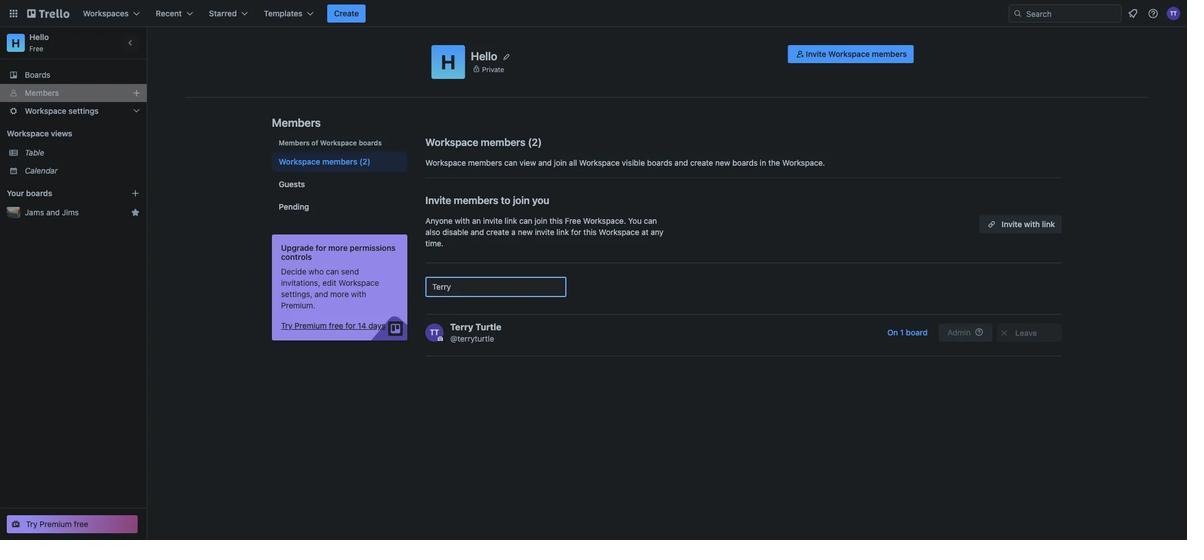 Task type: locate. For each thing, give the bounding box(es) containing it.
leave link
[[997, 324, 1062, 342]]

invite with link button
[[979, 216, 1062, 234]]

1 horizontal spatial workspace.
[[782, 158, 825, 168]]

create inside anyone with an invite link can join this free workspace. you can also disable and create a new invite link for this workspace at any time.
[[486, 228, 509, 237]]

and
[[538, 158, 552, 168], [674, 158, 688, 168], [46, 208, 60, 217], [471, 228, 484, 237], [315, 290, 328, 299]]

2 horizontal spatial for
[[571, 228, 581, 237]]

with inside anyone with an invite link can join this free workspace. you can also disable and create a new invite link for this workspace at any time.
[[455, 216, 470, 226]]

and down an
[[471, 228, 484, 237]]

invite with link
[[1002, 220, 1055, 229]]

calendar link
[[25, 165, 140, 177]]

free inside hello free
[[29, 45, 43, 52]]

try
[[281, 321, 292, 331], [26, 520, 37, 529]]

0 vertical spatial free
[[29, 45, 43, 52]]

admin
[[948, 328, 971, 337]]

invite right a
[[535, 228, 554, 237]]

hello
[[29, 32, 49, 42], [471, 49, 497, 62]]

workspace. left you
[[583, 216, 626, 226]]

1
[[900, 328, 904, 337]]

and left jims
[[46, 208, 60, 217]]

workspace members down 'of'
[[279, 157, 357, 166]]

starred icon image
[[131, 208, 140, 217]]

0 vertical spatial workspace members
[[425, 136, 525, 148]]

1 vertical spatial new
[[518, 228, 533, 237]]

guests link
[[272, 174, 407, 195]]

and right view
[[538, 158, 552, 168]]

premium for try premium free for 14 days
[[295, 321, 327, 331]]

0 horizontal spatial free
[[74, 520, 88, 529]]

0 vertical spatial h
[[12, 36, 20, 49]]

1 horizontal spatial try
[[281, 321, 292, 331]]

2 horizontal spatial with
[[1024, 220, 1040, 229]]

0 vertical spatial hello
[[29, 32, 49, 42]]

free inside anyone with an invite link can join this free workspace. you can also disable and create a new invite link for this workspace at any time.
[[565, 216, 581, 226]]

members up 'of'
[[272, 116, 321, 129]]

with for invite
[[1024, 220, 1040, 229]]

0 vertical spatial invite
[[806, 49, 826, 59]]

add board image
[[131, 189, 140, 198]]

terry
[[450, 322, 473, 333]]

h
[[12, 36, 20, 49], [441, 50, 456, 74]]

1 horizontal spatial new
[[715, 158, 730, 168]]

0 horizontal spatial join
[[513, 194, 530, 206]]

new
[[715, 158, 730, 168], [518, 228, 533, 237]]

jams and jims link
[[25, 207, 126, 218]]

admin button
[[939, 324, 992, 342]]

2 vertical spatial members
[[279, 139, 310, 147]]

boards
[[359, 139, 382, 147], [647, 158, 672, 168], [732, 158, 758, 168], [26, 189, 52, 198]]

can
[[504, 158, 517, 168], [519, 216, 532, 226], [644, 216, 657, 226], [326, 267, 339, 276]]

an
[[472, 216, 481, 226]]

members down 'boards'
[[25, 88, 59, 98]]

0 horizontal spatial workspace members
[[279, 157, 357, 166]]

invitations,
[[281, 278, 320, 288]]

with inside upgrade for more permissions controls decide who can send invitations, edit workspace settings, and more with premium.
[[351, 290, 366, 299]]

boards up (2) at the top left
[[359, 139, 382, 147]]

1 vertical spatial hello
[[471, 49, 497, 62]]

0 horizontal spatial invite
[[425, 194, 451, 206]]

members left 'of'
[[279, 139, 310, 147]]

with inside invite with link button
[[1024, 220, 1040, 229]]

join left all
[[554, 158, 567, 168]]

of
[[311, 139, 318, 147]]

workspace
[[828, 49, 870, 59], [25, 106, 66, 116], [7, 129, 49, 138], [425, 136, 478, 148], [320, 139, 357, 147], [279, 157, 320, 166], [425, 158, 466, 168], [579, 158, 620, 168], [599, 228, 639, 237], [339, 278, 379, 288]]

boards left in
[[732, 158, 758, 168]]

on
[[887, 328, 898, 337]]

premium for try premium free
[[40, 520, 72, 529]]

Search field
[[1022, 5, 1121, 22]]

for
[[571, 228, 581, 237], [316, 243, 326, 253], [345, 321, 356, 331]]

0 horizontal spatial free
[[29, 45, 43, 52]]

link
[[505, 216, 517, 226], [1042, 220, 1055, 229], [557, 228, 569, 237]]

try premium free
[[26, 520, 88, 529]]

0 horizontal spatial for
[[316, 243, 326, 253]]

leave
[[1015, 329, 1037, 338]]

0 horizontal spatial workspace.
[[583, 216, 626, 226]]

2 vertical spatial join
[[535, 216, 547, 226]]

1 vertical spatial h
[[441, 50, 456, 74]]

1 horizontal spatial invite
[[535, 228, 554, 237]]

more up send
[[328, 243, 348, 253]]

workspace. right the
[[782, 158, 825, 168]]

1 vertical spatial join
[[513, 194, 530, 206]]

free
[[29, 45, 43, 52], [565, 216, 581, 226]]

new left in
[[715, 158, 730, 168]]

1 horizontal spatial premium
[[295, 321, 327, 331]]

1 vertical spatial try
[[26, 520, 37, 529]]

this
[[550, 216, 563, 226], [583, 228, 597, 237]]

0 horizontal spatial hello
[[29, 32, 49, 42]]

0 horizontal spatial try
[[26, 520, 37, 529]]

members of workspace boards
[[279, 139, 382, 147]]

more
[[328, 243, 348, 253], [330, 290, 349, 299]]

0 vertical spatial workspace.
[[782, 158, 825, 168]]

2 horizontal spatial invite
[[1002, 220, 1022, 229]]

0 vertical spatial more
[[328, 243, 348, 253]]

your boards with 1 items element
[[7, 187, 114, 200]]

invite inside invite with link button
[[1002, 220, 1022, 229]]

invite
[[483, 216, 503, 226], [535, 228, 554, 237]]

with
[[455, 216, 470, 226], [1024, 220, 1040, 229], [351, 290, 366, 299]]

1 vertical spatial create
[[486, 228, 509, 237]]

on 1 board link
[[881, 324, 934, 342]]

h left private at the left top
[[441, 50, 456, 74]]

h inside button
[[441, 50, 456, 74]]

members
[[872, 49, 907, 59], [481, 136, 525, 148], [322, 157, 357, 166], [468, 158, 502, 168], [454, 194, 498, 206]]

workspace.
[[782, 158, 825, 168], [583, 216, 626, 226]]

anyone
[[425, 216, 453, 226]]

1 horizontal spatial free
[[565, 216, 581, 226]]

days
[[368, 321, 385, 331]]

2 horizontal spatial join
[[554, 158, 567, 168]]

and down the edit
[[315, 290, 328, 299]]

1 horizontal spatial hello
[[471, 49, 497, 62]]

1 vertical spatial for
[[316, 243, 326, 253]]

workspace members left (
[[425, 136, 525, 148]]

0 vertical spatial create
[[690, 158, 713, 168]]

0 vertical spatial try
[[281, 321, 292, 331]]

hello right h link on the left of page
[[29, 32, 49, 42]]

in
[[760, 158, 766, 168]]

templates button
[[257, 5, 320, 23]]

0 vertical spatial for
[[571, 228, 581, 237]]

boards
[[25, 70, 50, 80]]

2 vertical spatial invite
[[1002, 220, 1022, 229]]

1 horizontal spatial invite
[[806, 49, 826, 59]]

1 horizontal spatial for
[[345, 321, 356, 331]]

invite inside invite workspace members button
[[806, 49, 826, 59]]

invite for invite workspace members
[[806, 49, 826, 59]]

1 vertical spatial workspace.
[[583, 216, 626, 226]]

new right a
[[518, 228, 533, 237]]

search image
[[1013, 9, 1022, 18]]

try premium free button
[[7, 516, 138, 534]]

0 horizontal spatial create
[[486, 228, 509, 237]]

workspace members
[[425, 136, 525, 148], [279, 157, 357, 166]]

the
[[768, 158, 780, 168]]

1 horizontal spatial join
[[535, 216, 547, 226]]

0 horizontal spatial h
[[12, 36, 20, 49]]

0 vertical spatial premium
[[295, 321, 327, 331]]

0 horizontal spatial premium
[[40, 520, 72, 529]]

2 vertical spatial for
[[345, 321, 356, 331]]

1 horizontal spatial h
[[441, 50, 456, 74]]

free
[[329, 321, 343, 331], [74, 520, 88, 529]]

1 vertical spatial invite
[[425, 194, 451, 206]]

h for h link on the left of page
[[12, 36, 20, 49]]

join right to
[[513, 194, 530, 206]]

invite right an
[[483, 216, 503, 226]]

1 horizontal spatial create
[[690, 158, 713, 168]]

1 vertical spatial workspace members
[[279, 157, 357, 166]]

views
[[51, 129, 72, 138]]

2 horizontal spatial link
[[1042, 220, 1055, 229]]

create
[[690, 158, 713, 168], [486, 228, 509, 237]]

invite for invite with link
[[1002, 220, 1022, 229]]

settings,
[[281, 290, 312, 299]]

0 horizontal spatial this
[[550, 216, 563, 226]]

0 horizontal spatial with
[[351, 290, 366, 299]]

14
[[358, 321, 366, 331]]

1 vertical spatial free
[[74, 520, 88, 529]]

1 horizontal spatial this
[[583, 228, 597, 237]]

join down you
[[535, 216, 547, 226]]

1 horizontal spatial workspace members
[[425, 136, 525, 148]]

table
[[25, 148, 44, 157]]

1 horizontal spatial free
[[329, 321, 343, 331]]

h left hello free
[[12, 36, 20, 49]]

hello up private at the left top
[[471, 49, 497, 62]]

to
[[501, 194, 511, 206]]

also
[[425, 228, 440, 237]]

can up the edit
[[326, 267, 339, 276]]

join inside anyone with an invite link can join this free workspace. you can also disable and create a new invite link for this workspace at any time.
[[535, 216, 547, 226]]

more down the edit
[[330, 290, 349, 299]]

controls
[[281, 252, 312, 262]]

0 horizontal spatial invite
[[483, 216, 503, 226]]

2
[[532, 136, 538, 148]]

your boards
[[7, 189, 52, 198]]

and right visible at the top of the page
[[674, 158, 688, 168]]

1 vertical spatial free
[[565, 216, 581, 226]]

terry turtle (terryturtle) image
[[1167, 7, 1180, 20]]

time.
[[425, 239, 444, 248]]

can inside upgrade for more permissions controls decide who can send invitations, edit workspace settings, and more with premium.
[[326, 267, 339, 276]]

free for try premium free
[[74, 520, 88, 529]]

( 2 )
[[528, 136, 542, 148]]

0 horizontal spatial new
[[518, 228, 533, 237]]

0 vertical spatial free
[[329, 321, 343, 331]]

0 notifications image
[[1126, 7, 1140, 20]]

0 vertical spatial this
[[550, 216, 563, 226]]

invite
[[806, 49, 826, 59], [425, 194, 451, 206], [1002, 220, 1022, 229]]

join
[[554, 158, 567, 168], [513, 194, 530, 206], [535, 216, 547, 226]]

workspace inside button
[[828, 49, 870, 59]]

1 horizontal spatial with
[[455, 216, 470, 226]]

workspace navigation collapse icon image
[[123, 35, 139, 51]]

1 vertical spatial premium
[[40, 520, 72, 529]]

h link
[[7, 34, 25, 52]]

0 vertical spatial new
[[715, 158, 730, 168]]

link inside button
[[1042, 220, 1055, 229]]

invite members to join you
[[425, 194, 549, 206]]

decide
[[281, 267, 306, 276]]

1 vertical spatial invite
[[535, 228, 554, 237]]

switch to… image
[[8, 8, 19, 19]]



Task type: vqa. For each thing, say whether or not it's contained in the screenshot.
its at the right top of page
no



Task type: describe. For each thing, give the bounding box(es) containing it.
boards link
[[0, 66, 147, 84]]

try for try premium free
[[26, 520, 37, 529]]

can left view
[[504, 158, 517, 168]]

this member is an admin of this workspace. image
[[438, 337, 443, 342]]

hello for hello free
[[29, 32, 49, 42]]

starred
[[209, 9, 237, 18]]

workspace inside "popup button"
[[25, 106, 66, 116]]

send
[[341, 267, 359, 276]]

pending
[[279, 202, 309, 212]]

try premium free for 14 days
[[281, 321, 385, 331]]

upgrade
[[281, 243, 314, 253]]

view
[[520, 158, 536, 168]]

workspace settings
[[25, 106, 99, 116]]

board
[[906, 328, 928, 337]]

new inside anyone with an invite link can join this free workspace. you can also disable and create a new invite link for this workspace at any time.
[[518, 228, 533, 237]]

open information menu image
[[1148, 8, 1159, 19]]

for inside upgrade for more permissions controls decide who can send invitations, edit workspace settings, and more with premium.
[[316, 243, 326, 253]]

back to home image
[[27, 5, 69, 23]]

jams
[[25, 208, 44, 217]]

your
[[7, 189, 24, 198]]

workspaces button
[[76, 5, 147, 23]]

for inside button
[[345, 321, 356, 331]]

create button
[[327, 5, 366, 23]]

upgrade for more permissions controls decide who can send invitations, edit workspace settings, and more with premium.
[[281, 243, 396, 310]]

pending link
[[272, 197, 407, 217]]

(
[[528, 136, 532, 148]]

at
[[641, 228, 649, 237]]

1 horizontal spatial link
[[557, 228, 569, 237]]

primary element
[[0, 0, 1187, 27]]

1 vertical spatial members
[[272, 116, 321, 129]]

free for try premium free for 14 days
[[329, 321, 343, 331]]

and inside "link"
[[46, 208, 60, 217]]

guests
[[279, 180, 305, 189]]

jams and jims
[[25, 208, 79, 217]]

create
[[334, 9, 359, 18]]

Filter by name text field
[[425, 277, 566, 297]]

invite workspace members button
[[788, 45, 914, 63]]

@terryturtle
[[450, 334, 494, 344]]

you
[[532, 194, 549, 206]]

try premium free for 14 days button
[[281, 320, 385, 332]]

premium.
[[281, 301, 315, 310]]

and inside upgrade for more permissions controls decide who can send invitations, edit workspace settings, and more with premium.
[[315, 290, 328, 299]]

who
[[309, 267, 324, 276]]

table link
[[25, 147, 140, 159]]

starred button
[[202, 5, 255, 23]]

workspace inside anyone with an invite link can join this free workspace. you can also disable and create a new invite link for this workspace at any time.
[[599, 228, 639, 237]]

try for try premium free for 14 days
[[281, 321, 292, 331]]

recent button
[[149, 5, 200, 23]]

workspace members can view and join all workspace visible boards and create new boards in the workspace.
[[425, 158, 825, 168]]

0 vertical spatial join
[[554, 158, 567, 168]]

anyone with an invite link can join this free workspace. you can also disable and create a new invite link for this workspace at any time.
[[425, 216, 664, 248]]

invite workspace members
[[806, 49, 907, 59]]

can down you
[[519, 216, 532, 226]]

workspace settings button
[[0, 102, 147, 120]]

templates
[[264, 9, 302, 18]]

workspace views
[[7, 129, 72, 138]]

0 vertical spatial members
[[25, 88, 59, 98]]

recent
[[156, 9, 182, 18]]

for inside anyone with an invite link can join this free workspace. you can also disable and create a new invite link for this workspace at any time.
[[571, 228, 581, 237]]

a
[[511, 228, 516, 237]]

0 horizontal spatial link
[[505, 216, 517, 226]]

permissions
[[350, 243, 396, 253]]

settings
[[68, 106, 99, 116]]

visible
[[622, 158, 645, 168]]

members link
[[0, 84, 147, 102]]

edit
[[323, 278, 336, 288]]

h button
[[431, 45, 465, 79]]

turtle
[[475, 322, 501, 333]]

sm image
[[795, 49, 806, 60]]

all
[[569, 158, 577, 168]]

sm image
[[999, 328, 1010, 339]]

hello free
[[29, 32, 49, 52]]

boards up jams on the top
[[26, 189, 52, 198]]

invite for invite members to join you
[[425, 194, 451, 206]]

you
[[628, 216, 642, 226]]

1 vertical spatial this
[[583, 228, 597, 237]]

hello for hello
[[471, 49, 497, 62]]

0 vertical spatial invite
[[483, 216, 503, 226]]

and inside anyone with an invite link can join this free workspace. you can also disable and create a new invite link for this workspace at any time.
[[471, 228, 484, 237]]

can up at
[[644, 216, 657, 226]]

members inside button
[[872, 49, 907, 59]]

workspace. inside anyone with an invite link can join this free workspace. you can also disable and create a new invite link for this workspace at any time.
[[583, 216, 626, 226]]

(2)
[[359, 157, 370, 166]]

workspaces
[[83, 9, 129, 18]]

)
[[538, 136, 542, 148]]

any
[[651, 228, 664, 237]]

boards right visible at the top of the page
[[647, 158, 672, 168]]

jims
[[62, 208, 79, 217]]

terry turtle @terryturtle
[[450, 322, 501, 344]]

hello link
[[29, 32, 49, 42]]

1 vertical spatial more
[[330, 290, 349, 299]]

with for anyone
[[455, 216, 470, 226]]

private
[[482, 65, 504, 73]]

workspace inside upgrade for more permissions controls decide who can send invitations, edit workspace settings, and more with premium.
[[339, 278, 379, 288]]

calendar
[[25, 166, 58, 175]]

on 1 board
[[887, 328, 928, 337]]

h for h button on the left top
[[441, 50, 456, 74]]

disable
[[442, 228, 468, 237]]



